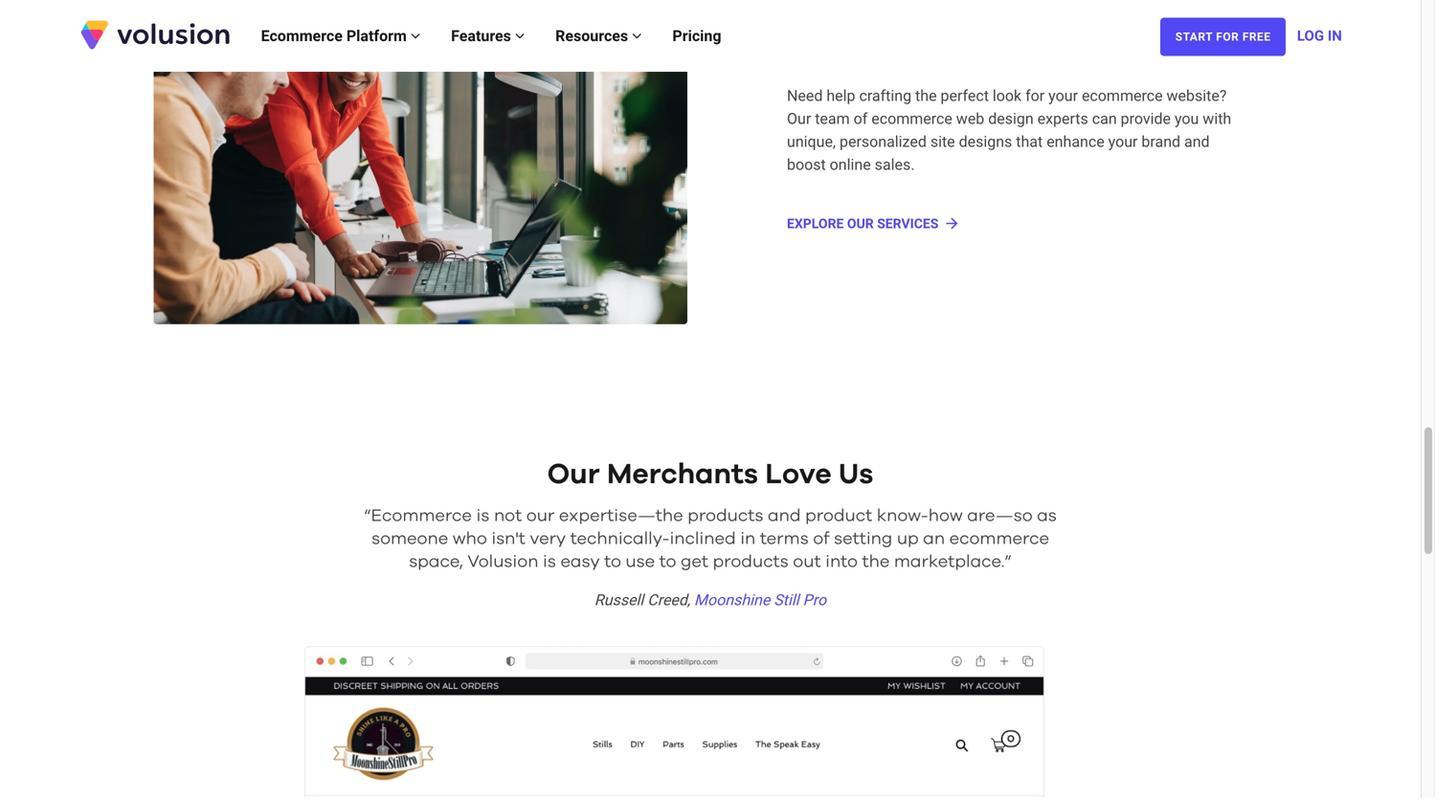 Task type: vqa. For each thing, say whether or not it's contained in the screenshot.
the Business Tools link
no



Task type: locate. For each thing, give the bounding box(es) containing it.
of
[[854, 110, 868, 128], [813, 530, 830, 548]]

is down very
[[543, 553, 556, 571]]

of right the team
[[854, 110, 868, 128]]

isn't
[[491, 530, 526, 548]]

1 horizontal spatial ecommerce
[[371, 507, 472, 525]]

not
[[494, 507, 522, 525]]

the left perfect
[[915, 87, 937, 105]]

angle down image
[[411, 28, 420, 44], [515, 28, 525, 44]]

up
[[897, 530, 919, 548]]

brand
[[1142, 133, 1181, 151]]

marketplace.
[[894, 553, 1005, 571]]

0 horizontal spatial of
[[813, 530, 830, 548]]

the down setting
[[862, 553, 890, 571]]

into
[[825, 553, 858, 571]]

and up terms
[[768, 507, 801, 525]]

custom services image
[[154, 0, 687, 325]]

crafting
[[859, 87, 912, 105]]

expertise—the
[[559, 507, 683, 525]]

0 horizontal spatial angle down image
[[411, 28, 420, 44]]

1 horizontal spatial angle down image
[[515, 28, 525, 44]]

1 vertical spatial the
[[862, 553, 890, 571]]

your
[[1049, 87, 1078, 105], [1108, 133, 1138, 151]]

team
[[815, 110, 850, 128]]

is
[[476, 507, 490, 525], [543, 553, 556, 571]]

use
[[626, 553, 655, 571]]

volusion logo image
[[79, 19, 232, 51]]

1 vertical spatial is
[[543, 553, 556, 571]]

0 vertical spatial your
[[1049, 87, 1078, 105]]

0 vertical spatial of
[[854, 110, 868, 128]]

our
[[787, 110, 811, 128], [547, 461, 600, 489]]

ecommerce up someone
[[371, 507, 472, 525]]

us
[[839, 461, 874, 489]]

1 vertical spatial ecommerce
[[371, 507, 472, 525]]

site
[[931, 133, 955, 151]]

someone
[[371, 530, 448, 548]]

products up in
[[688, 507, 764, 525]]

as
[[1037, 507, 1057, 525]]

to
[[604, 553, 621, 571], [659, 553, 676, 571]]

1 horizontal spatial your
[[1108, 133, 1138, 151]]

explore
[[787, 216, 844, 232]]

very
[[530, 530, 566, 548]]

0 horizontal spatial ecommerce
[[261, 27, 343, 45]]

your up experts
[[1049, 87, 1078, 105]]

to down technically-
[[604, 553, 621, 571]]

1 horizontal spatial and
[[1184, 133, 1210, 151]]

angle down image inside ecommerce platform link
[[411, 28, 420, 44]]

experts
[[1038, 110, 1088, 128]]

the
[[915, 87, 937, 105], [862, 553, 890, 571]]

0 horizontal spatial your
[[1049, 87, 1078, 105]]

resources
[[556, 27, 632, 45]]

0 vertical spatial and
[[1184, 133, 1210, 151]]

0 horizontal spatial is
[[476, 507, 490, 525]]

custom web design services
[[787, 37, 1195, 66]]

our down need
[[787, 110, 811, 128]]

start
[[1176, 30, 1213, 44]]

and
[[1184, 133, 1210, 151], [768, 507, 801, 525]]

and down you
[[1184, 133, 1210, 151]]

features
[[451, 27, 515, 45]]

start for free
[[1176, 30, 1271, 44]]

design
[[988, 110, 1034, 128]]

1 horizontal spatial to
[[659, 553, 676, 571]]

ecommerce up can
[[1082, 87, 1163, 105]]

1 vertical spatial our
[[547, 461, 600, 489]]

designs
[[959, 133, 1012, 151]]

ecommerce platform link
[[246, 7, 436, 65]]

products
[[688, 507, 764, 525], [713, 553, 789, 571]]

0 vertical spatial our
[[787, 110, 811, 128]]

of up the out
[[813, 530, 830, 548]]

ecommerce down are—so
[[949, 530, 1049, 548]]

love
[[765, 461, 832, 489]]

design
[[973, 37, 1069, 66]]

need
[[787, 87, 823, 105]]

to left get
[[659, 553, 676, 571]]

easy
[[561, 553, 600, 571]]

online
[[830, 156, 871, 174]]

0 horizontal spatial the
[[862, 553, 890, 571]]

setting
[[834, 530, 893, 548]]

the inside ecommerce is not our expertise—the products and product know-how are—so as someone who isn't very technically-inclined in terms of setting up an ecommerce space, volusion is easy to use to get products out into the marketplace.
[[862, 553, 890, 571]]

ecommerce left platform
[[261, 27, 343, 45]]

0 horizontal spatial our
[[547, 461, 600, 489]]

in
[[1328, 27, 1342, 44]]

angle down image right platform
[[411, 28, 420, 44]]

ecommerce
[[261, 27, 343, 45], [371, 507, 472, 525]]

look
[[993, 87, 1022, 105]]

our
[[847, 216, 874, 232]]

1 vertical spatial of
[[813, 530, 830, 548]]

ecommerce inside ecommerce is not our expertise—the products and product know-how are—so as someone who isn't very technically-inclined in terms of setting up an ecommerce space, volusion is easy to use to get products out into the marketplace.
[[371, 507, 472, 525]]

the inside need help crafting the perfect look for your ecommerce website? our team of ecommerce web design experts can provide you with unique, personalized site designs that enhance your brand and boost online sales.
[[915, 87, 937, 105]]

services
[[1076, 37, 1195, 66]]

ecommerce down crafting
[[872, 110, 953, 128]]

perfect
[[941, 87, 989, 105]]

russell creed, moonshine still pro
[[595, 591, 826, 609]]

products down in
[[713, 553, 789, 571]]

is left not
[[476, 507, 490, 525]]

of inside ecommerce is not our expertise—the products and product know-how are—so as someone who isn't very technically-inclined in terms of setting up an ecommerce space, volusion is easy to use to get products out into the marketplace.
[[813, 530, 830, 548]]

0 vertical spatial ecommerce
[[261, 27, 343, 45]]

1 vertical spatial and
[[768, 507, 801, 525]]

0 horizontal spatial and
[[768, 507, 801, 525]]

0 vertical spatial the
[[915, 87, 937, 105]]

ecommerce
[[1082, 87, 1163, 105], [872, 110, 953, 128], [949, 530, 1049, 548]]

an
[[923, 530, 945, 548]]

0 horizontal spatial to
[[604, 553, 621, 571]]

inclined
[[670, 530, 736, 548]]

our up our
[[547, 461, 600, 489]]

2 vertical spatial ecommerce
[[949, 530, 1049, 548]]

your down can
[[1108, 133, 1138, 151]]

1 horizontal spatial the
[[915, 87, 937, 105]]

services
[[877, 216, 939, 232]]

1 horizontal spatial our
[[787, 110, 811, 128]]

technically-
[[570, 530, 670, 548]]

1 angle down image from the left
[[411, 28, 420, 44]]

1 horizontal spatial of
[[854, 110, 868, 128]]

volusion
[[467, 553, 539, 571]]

angle down image inside features link
[[515, 28, 525, 44]]

angle down image left "resources"
[[515, 28, 525, 44]]

2 angle down image from the left
[[515, 28, 525, 44]]



Task type: describe. For each thing, give the bounding box(es) containing it.
log in
[[1297, 27, 1342, 44]]

arrow_forward
[[943, 215, 961, 232]]

2 to from the left
[[659, 553, 676, 571]]

personalized
[[840, 133, 927, 151]]

pricing
[[673, 27, 721, 45]]

ecommerce inside ecommerce is not our expertise—the products and product know-how are—so as someone who isn't very technically-inclined in terms of setting up an ecommerce space, volusion is easy to use to get products out into the marketplace.
[[949, 530, 1049, 548]]

merchants
[[607, 461, 758, 489]]

0 vertical spatial is
[[476, 507, 490, 525]]

boost
[[787, 156, 826, 174]]

need help crafting the perfect look for your ecommerce website? our team of ecommerce web design experts can provide you with unique, personalized site designs that enhance your brand and boost online sales.
[[787, 87, 1232, 174]]

pricing link
[[657, 7, 737, 65]]

know-
[[877, 507, 929, 525]]

moonshine still pro link
[[694, 591, 826, 609]]

get
[[681, 553, 708, 571]]

creed,
[[648, 591, 690, 609]]

our inside need help crafting the perfect look for your ecommerce website? our team of ecommerce web design experts can provide you with unique, personalized site designs that enhance your brand and boost online sales.
[[787, 110, 811, 128]]

help
[[827, 87, 856, 105]]

custom
[[787, 37, 898, 66]]

angle down image for ecommerce platform
[[411, 28, 420, 44]]

terms
[[760, 530, 809, 548]]

are—so
[[967, 507, 1033, 525]]

and inside need help crafting the perfect look for your ecommerce website? our team of ecommerce web design experts can provide you with unique, personalized site designs that enhance your brand and boost online sales.
[[1184, 133, 1210, 151]]

ecommerce for ecommerce is not our expertise—the products and product know-how are—so as someone who isn't very technically-inclined in terms of setting up an ecommerce space, volusion is easy to use to get products out into the marketplace.
[[371, 507, 472, 525]]

1 horizontal spatial is
[[543, 553, 556, 571]]

1 to from the left
[[604, 553, 621, 571]]

0 vertical spatial products
[[688, 507, 764, 525]]

product
[[805, 507, 872, 525]]

for
[[1026, 87, 1045, 105]]

resources link
[[540, 7, 657, 65]]

explore our services arrow_forward
[[787, 215, 961, 232]]

merchant site image
[[305, 646, 1116, 799]]

angle down image for features
[[515, 28, 525, 44]]

0 vertical spatial ecommerce
[[1082, 87, 1163, 105]]

log
[[1297, 27, 1324, 44]]

who
[[453, 530, 487, 548]]

unique,
[[787, 133, 836, 151]]

our
[[526, 507, 555, 525]]

ecommerce is not our expertise—the products and product know-how are—so as someone who isn't very technically-inclined in terms of setting up an ecommerce space, volusion is easy to use to get products out into the marketplace.
[[371, 507, 1057, 571]]

and inside ecommerce is not our expertise—the products and product know-how are—so as someone who isn't very technically-inclined in terms of setting up an ecommerce space, volusion is easy to use to get products out into the marketplace.
[[768, 507, 801, 525]]

log in link
[[1297, 7, 1342, 65]]

web
[[905, 37, 966, 66]]

can
[[1092, 110, 1117, 128]]

provide
[[1121, 110, 1171, 128]]

1 vertical spatial your
[[1108, 133, 1138, 151]]

with
[[1203, 110, 1232, 128]]

ecommerce platform
[[261, 27, 411, 45]]

features link
[[436, 7, 540, 65]]

sales.
[[875, 156, 915, 174]]

web
[[956, 110, 985, 128]]

1 vertical spatial products
[[713, 553, 789, 571]]

russell
[[595, 591, 644, 609]]

pro
[[803, 591, 826, 609]]

enhance
[[1047, 133, 1105, 151]]

how
[[929, 507, 963, 525]]

moonshine
[[694, 591, 770, 609]]

still
[[774, 591, 799, 609]]

you
[[1175, 110, 1199, 128]]

our merchants love us
[[547, 461, 874, 489]]

website?
[[1167, 87, 1227, 105]]

platform
[[346, 27, 407, 45]]

of inside need help crafting the perfect look for your ecommerce website? our team of ecommerce web design experts can provide you with unique, personalized site designs that enhance your brand and boost online sales.
[[854, 110, 868, 128]]

out
[[793, 553, 821, 571]]

start for free link
[[1161, 18, 1286, 56]]

ecommerce for ecommerce platform
[[261, 27, 343, 45]]

that
[[1016, 133, 1043, 151]]

space,
[[409, 553, 463, 571]]

angle down image
[[632, 28, 642, 44]]

in
[[740, 530, 756, 548]]

for
[[1216, 30, 1239, 44]]

1 vertical spatial ecommerce
[[872, 110, 953, 128]]

free
[[1243, 30, 1271, 44]]



